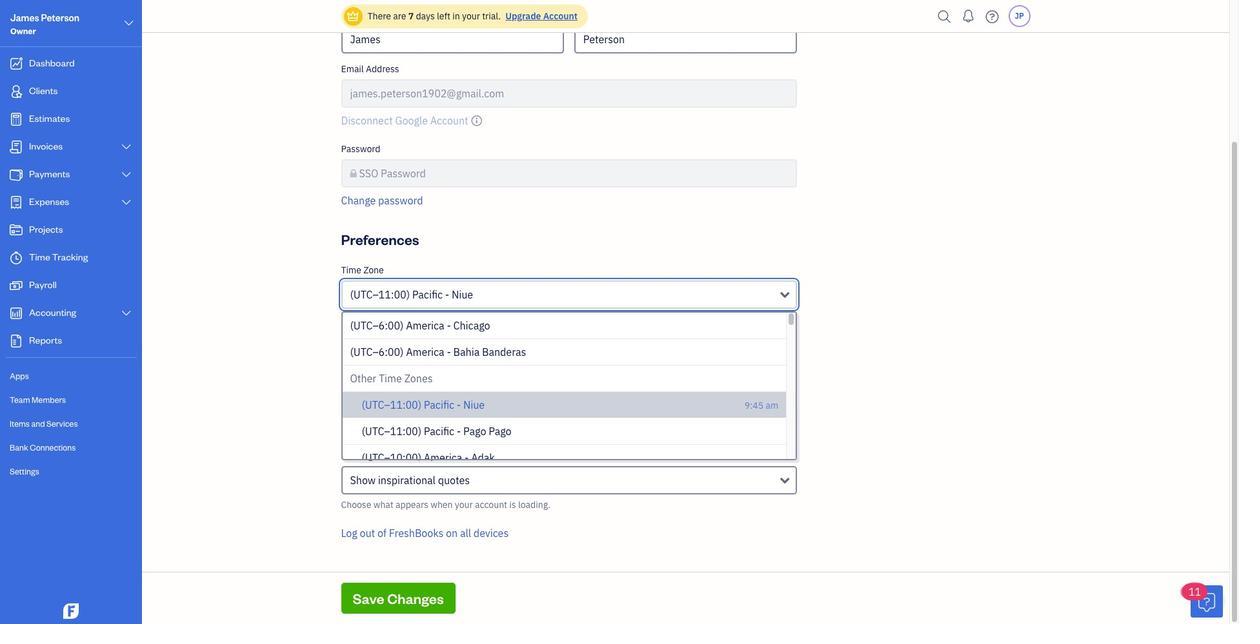 Task type: locate. For each thing, give the bounding box(es) containing it.
sso
[[359, 167, 378, 180]]

chevron large down image
[[120, 170, 132, 180]]

0 horizontal spatial password
[[341, 143, 380, 155]]

your right in
[[462, 10, 480, 22]]

(utc–11:00)
[[350, 288, 410, 301], [362, 399, 421, 412], [362, 425, 421, 438]]

tracking
[[52, 251, 88, 263]]

time for time zone
[[341, 265, 361, 276]]

settings link
[[3, 461, 138, 483]]

show inspirational quotes
[[350, 474, 470, 487]]

1 horizontal spatial password
[[381, 167, 426, 180]]

main element
[[0, 0, 174, 625]]

language
[[370, 375, 409, 387]]

time tracking link
[[3, 245, 138, 272]]

on
[[446, 527, 458, 540]]

feedback
[[380, 427, 423, 439]]

0 horizontal spatial pago
[[463, 425, 486, 438]]

america up quotes
[[424, 452, 462, 465]]

pago
[[463, 425, 486, 438], [489, 425, 511, 438]]

name for first name
[[361, 7, 385, 19]]

1 horizontal spatial pago
[[489, 425, 511, 438]]

1 name from the left
[[361, 7, 385, 19]]

quotes
[[438, 474, 470, 487]]

invoices
[[29, 140, 63, 152]]

0 horizontal spatial name
[[361, 7, 385, 19]]

pacific up (utc–11:00) pacific - pago pago
[[424, 399, 454, 412]]

crown image
[[346, 9, 360, 23]]

chevron large down image inside accounting link
[[120, 308, 132, 319]]

america down (utc–6:00) america - chicago
[[406, 346, 444, 359]]

2 vertical spatial (utc–11:00)
[[362, 425, 421, 438]]

of
[[378, 527, 387, 540]]

send
[[341, 427, 365, 439]]

(utc–11:00) pacific - niue up (utc–6:00) america - chicago
[[350, 288, 473, 301]]

us
[[367, 427, 378, 439]]

first name
[[341, 7, 385, 19]]

0 vertical spatial niue
[[452, 288, 473, 301]]

0 vertical spatial america
[[406, 319, 444, 332]]

time inside "main" element
[[29, 251, 50, 263]]

list box
[[342, 313, 796, 625]]

beta language
[[344, 375, 409, 387]]

0 vertical spatial (utc–11:00)
[[350, 288, 410, 301]]

clients link
[[3, 79, 138, 105]]

0 vertical spatial (utc–11:00) pacific - niue
[[350, 288, 473, 301]]

project image
[[8, 224, 24, 237]]

send us feedback
[[341, 427, 423, 439]]

america inside option
[[424, 452, 462, 465]]

first
[[341, 7, 359, 19]]

- up the (utc–10:00) america - adak
[[457, 425, 461, 438]]

and
[[31, 419, 45, 429]]

money image
[[8, 279, 24, 292]]

items and services
[[10, 419, 78, 429]]

password up lock icon
[[341, 143, 380, 155]]

name right last
[[593, 7, 617, 19]]

(utc–11:00) down the zone
[[350, 288, 410, 301]]

time right other
[[379, 372, 402, 385]]

(utc–6:00) down format
[[350, 346, 404, 359]]

preferences element
[[336, 265, 802, 625]]

(utc–11:00) pacific - niue down zones
[[362, 399, 485, 412]]

niue inside time zone field
[[452, 288, 473, 301]]

notifications image
[[958, 3, 979, 29]]

apps link
[[3, 365, 138, 388]]

jp button
[[1008, 5, 1030, 27]]

Time Zone field
[[341, 281, 797, 309]]

chicago
[[453, 319, 490, 332]]

0 vertical spatial pacific
[[412, 288, 443, 301]]

am
[[766, 400, 778, 412]]

(utc–6:00) up other
[[350, 319, 404, 332]]

chart image
[[8, 307, 24, 320]]

time right timer image in the left top of the page
[[29, 251, 50, 263]]

your
[[462, 10, 480, 22], [455, 500, 473, 511]]

- left chicago
[[447, 319, 451, 332]]

show
[[350, 474, 376, 487]]

account profile element
[[336, 0, 802, 219]]

expense image
[[8, 196, 24, 209]]

1 vertical spatial your
[[455, 500, 473, 511]]

2 (utc–6:00) from the top
[[350, 346, 404, 359]]

name right crown image
[[361, 7, 385, 19]]

password
[[378, 194, 423, 207]]

upgrade account link
[[503, 10, 578, 22]]

0 vertical spatial (utc–6:00)
[[350, 319, 404, 332]]

timer image
[[8, 252, 24, 265]]

what
[[373, 500, 394, 511]]

freshbooks image
[[61, 604, 81, 620]]

password
[[341, 143, 380, 155], [381, 167, 426, 180]]

james
[[10, 12, 39, 24]]

2 vertical spatial pacific
[[424, 425, 454, 438]]

pacific up the (utc–10:00) america - adak
[[424, 425, 454, 438]]

time left the zone
[[341, 265, 361, 276]]

(utc–11:00) pacific - niue inside time zone field
[[350, 288, 473, 301]]

last name
[[574, 7, 617, 19]]

chevron large down image inside expenses link
[[120, 197, 132, 208]]

pacific up (utc–6:00) america - chicago
[[412, 288, 443, 301]]

account
[[543, 10, 578, 22]]

password up the password
[[381, 167, 426, 180]]

group
[[342, 392, 786, 625]]

change
[[341, 194, 376, 207]]

owner
[[10, 26, 36, 36]]

time inside option
[[379, 372, 402, 385]]

option containing other time zones
[[342, 366, 786, 625]]

items
[[10, 419, 30, 429]]

1 horizontal spatial name
[[593, 7, 617, 19]]

name
[[361, 7, 385, 19], [593, 7, 617, 19]]

resource center badge image
[[1191, 586, 1223, 618]]

(utc–11:00) pacific - niue
[[350, 288, 473, 301], [362, 399, 485, 412]]

preferences
[[341, 230, 419, 248]]

address
[[366, 63, 399, 75]]

niue up (utc–11:00) pacific - pago pago
[[463, 399, 485, 412]]

9:45
[[745, 400, 764, 412]]

time zone
[[341, 265, 384, 276]]

time
[[29, 251, 50, 263], [341, 265, 361, 276], [341, 319, 361, 330], [379, 372, 402, 385]]

group inside list box
[[342, 392, 786, 625]]

1 vertical spatial (utc–6:00)
[[350, 346, 404, 359]]

team members link
[[3, 389, 138, 412]]

(utc–6:00) for (utc–6:00) america - chicago
[[350, 319, 404, 332]]

payments
[[29, 168, 70, 180]]

2 vertical spatial america
[[424, 452, 462, 465]]

info image
[[471, 113, 483, 128]]

estimates
[[29, 112, 70, 125]]

-
[[445, 288, 449, 301], [447, 319, 451, 332], [447, 346, 451, 359], [457, 399, 461, 412], [457, 425, 461, 438], [465, 452, 469, 465]]

group containing (utc–11:00)
[[342, 392, 786, 625]]

other
[[350, 372, 376, 385]]

(utc–6:00) for (utc–6:00) america - bahia banderas
[[350, 346, 404, 359]]

reports
[[29, 334, 62, 347]]

invoice image
[[8, 141, 24, 154]]

send us feedback link
[[341, 427, 423, 439]]

2 name from the left
[[593, 7, 617, 19]]

- up (utc–6:00) america - chicago
[[445, 288, 449, 301]]

time for time format
[[341, 319, 361, 330]]

last
[[574, 7, 591, 19]]

your inside 'preferences' element
[[455, 500, 473, 511]]

list box containing (utc–6:00)
[[342, 313, 796, 625]]

option
[[342, 366, 786, 625]]

log out of freshbooks on all devices button
[[341, 526, 509, 541]]

list box inside 'preferences' element
[[342, 313, 796, 625]]

1 vertical spatial niue
[[463, 399, 485, 412]]

america
[[406, 319, 444, 332], [406, 346, 444, 359], [424, 452, 462, 465]]

accounting link
[[3, 301, 138, 327]]

0 vertical spatial password
[[341, 143, 380, 155]]

chevron large down image for accounting
[[120, 308, 132, 319]]

banderas
[[482, 346, 526, 359]]

Last Name text field
[[574, 25, 797, 54]]

niue up chicago
[[452, 288, 473, 301]]

log out of freshbooks on all devices
[[341, 527, 509, 540]]

services
[[47, 419, 78, 429]]

(utc–11:00) up the screen
[[362, 425, 421, 438]]

1 vertical spatial america
[[406, 346, 444, 359]]

america up (utc–6:00) america - bahia banderas
[[406, 319, 444, 332]]

chevron large down image
[[123, 15, 135, 31], [120, 142, 132, 152], [120, 197, 132, 208], [120, 308, 132, 319]]

in
[[453, 10, 460, 22]]

screen
[[375, 450, 403, 462]]

loading.
[[518, 500, 551, 511]]

(utc–11:00) down language
[[362, 399, 421, 412]]

time left format
[[341, 319, 361, 330]]

1 (utc–6:00) from the top
[[350, 319, 404, 332]]

your right when
[[455, 500, 473, 511]]

appears
[[396, 500, 428, 511]]

lock image
[[350, 166, 357, 181]]



Task type: describe. For each thing, give the bounding box(es) containing it.
trial.
[[482, 10, 501, 22]]

upgrade
[[506, 10, 541, 22]]

- left adak
[[465, 452, 469, 465]]

1 vertical spatial pacific
[[424, 399, 454, 412]]

america for america - chicago
[[406, 319, 444, 332]]

0 vertical spatial your
[[462, 10, 480, 22]]

peterson
[[41, 12, 79, 24]]

jp
[[1015, 11, 1024, 21]]

payments link
[[3, 162, 138, 188]]

apps
[[10, 371, 29, 381]]

save
[[353, 590, 384, 608]]

pacific inside time zone field
[[412, 288, 443, 301]]

zone
[[363, 265, 384, 276]]

items and services link
[[3, 413, 138, 436]]

email address
[[341, 63, 399, 75]]

account
[[475, 500, 507, 511]]

chevron large down image for invoices
[[120, 142, 132, 152]]

(utc–11:00) pacific - pago pago
[[362, 425, 511, 438]]

email
[[341, 63, 364, 75]]

(utc–6:00) america - bahia banderas
[[350, 346, 526, 359]]

name for last name
[[593, 7, 617, 19]]

estimate image
[[8, 113, 24, 126]]

go to help image
[[982, 7, 1003, 26]]

james peterson owner
[[10, 12, 79, 36]]

when
[[431, 500, 453, 511]]

bank
[[10, 443, 28, 453]]

7
[[408, 10, 414, 22]]

is
[[509, 500, 516, 511]]

(utc–10:00)
[[362, 452, 421, 465]]

bank connections
[[10, 443, 76, 453]]

beta
[[344, 375, 365, 385]]

all
[[460, 527, 471, 540]]

sso password
[[359, 167, 426, 180]]

inspirational
[[378, 474, 436, 487]]

client image
[[8, 85, 24, 98]]

america for america - bahia banderas
[[406, 346, 444, 359]]

change password
[[341, 194, 423, 207]]

(utc–6:00) america - chicago
[[350, 319, 490, 332]]

freshbooks
[[389, 527, 444, 540]]

First Name text field
[[341, 25, 564, 54]]

america for america - adak
[[424, 452, 462, 465]]

11
[[1189, 586, 1201, 599]]

devices
[[474, 527, 509, 540]]

team
[[10, 395, 30, 405]]

- inside time zone field
[[445, 288, 449, 301]]

(utc–11:00) inside time zone field
[[350, 288, 410, 301]]

dashboard link
[[3, 51, 138, 77]]

search image
[[934, 7, 955, 26]]

bahia
[[453, 346, 480, 359]]

- up (utc–11:00) pacific - pago pago
[[457, 399, 461, 412]]

save changes
[[353, 590, 444, 608]]

projects link
[[3, 217, 138, 244]]

Email Address email field
[[341, 79, 797, 108]]

out
[[360, 527, 375, 540]]

option inside 'preferences' element
[[342, 366, 786, 625]]

loading screen display
[[341, 450, 435, 462]]

change password button
[[341, 193, 423, 208]]

9:45 am
[[745, 400, 778, 412]]

1 pago from the left
[[463, 425, 486, 438]]

chevron large down image for expenses
[[120, 197, 132, 208]]

loading
[[341, 450, 373, 462]]

other time zones
[[350, 372, 433, 385]]

1 vertical spatial (utc–11:00)
[[362, 399, 421, 412]]

(utc–10:00) america - adak
[[362, 452, 495, 465]]

2 pago from the left
[[489, 425, 511, 438]]

display
[[405, 450, 435, 462]]

save changes button
[[341, 583, 455, 614]]

dashboard image
[[8, 57, 24, 70]]

time tracking
[[29, 251, 88, 263]]

bank connections link
[[3, 437, 138, 460]]

report image
[[8, 335, 24, 348]]

payroll
[[29, 279, 57, 291]]

connections
[[30, 443, 76, 453]]

changes
[[387, 590, 444, 608]]

clients
[[29, 85, 58, 97]]

settings
[[10, 467, 39, 477]]

reports link
[[3, 328, 138, 355]]

choose what appears when your account is loading.
[[341, 500, 551, 511]]

payment image
[[8, 168, 24, 181]]

time for time tracking
[[29, 251, 50, 263]]

team members
[[10, 395, 66, 405]]

payroll link
[[3, 273, 138, 299]]

invoices link
[[3, 134, 138, 161]]

dashboard
[[29, 57, 75, 69]]

zones
[[404, 372, 433, 385]]

niue inside option
[[463, 399, 485, 412]]

there are 7 days left in your trial. upgrade account
[[368, 10, 578, 22]]

accounting
[[29, 307, 76, 319]]

left
[[437, 10, 450, 22]]

are
[[393, 10, 406, 22]]

- left bahia
[[447, 346, 451, 359]]

Loading Screen Display field
[[341, 467, 797, 495]]

11 button
[[1182, 584, 1223, 618]]

time format
[[341, 319, 393, 330]]

1 vertical spatial password
[[381, 167, 426, 180]]

expenses
[[29, 196, 69, 208]]

members
[[32, 395, 66, 405]]

1 vertical spatial (utc–11:00) pacific - niue
[[362, 399, 485, 412]]

log
[[341, 527, 357, 540]]

expenses link
[[3, 190, 138, 216]]



Task type: vqa. For each thing, say whether or not it's contained in the screenshot.
the right THE PAGO
yes



